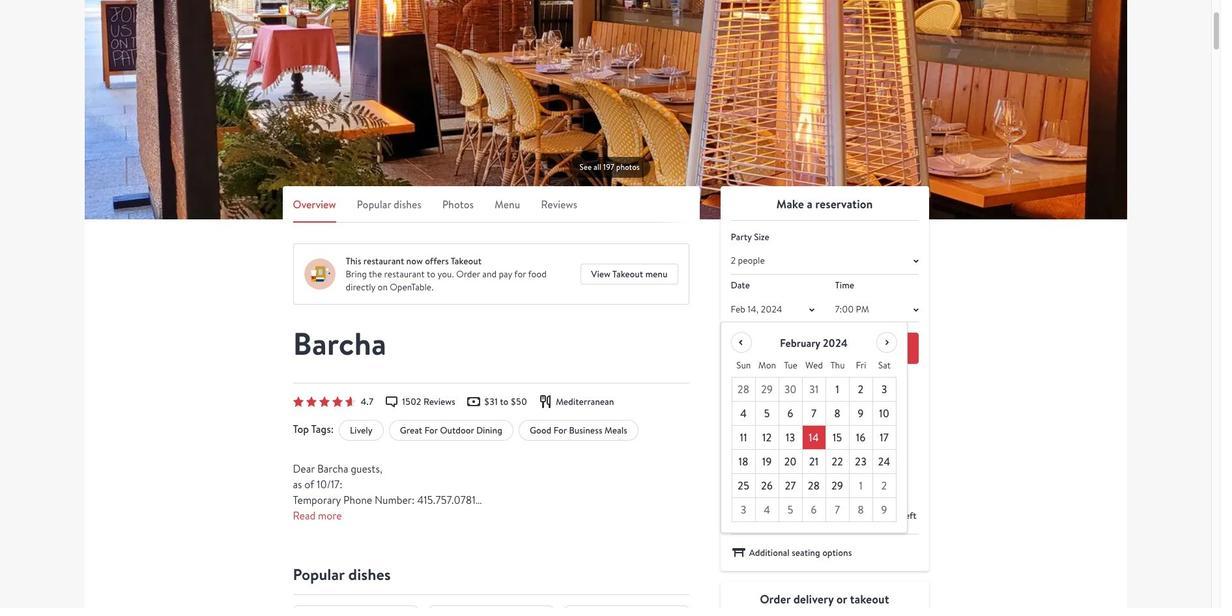 Task type: locate. For each thing, give the bounding box(es) containing it.
row group
[[732, 378, 896, 523]]

sunday element
[[732, 354, 756, 378]]

monday element
[[756, 354, 779, 378]]

tab list
[[293, 197, 689, 223]]

grid
[[731, 354, 896, 523]]

saturday element
[[873, 354, 896, 378]]

friday element
[[849, 354, 873, 378]]

thursday element
[[826, 354, 849, 378]]



Task type: vqa. For each thing, say whether or not it's contained in the screenshot.
BONUS POINT ICON on the bottom left of page
no



Task type: describe. For each thing, give the bounding box(es) containing it.
this restaurant now offers takeout image
[[304, 259, 335, 290]]

wednesday element
[[803, 354, 826, 378]]

book your cozy patio table today! - barcha, san francisco, ca image
[[84, 0, 1127, 220]]

tuesday element
[[779, 354, 803, 378]]

4.7 stars image
[[293, 397, 355, 407]]



